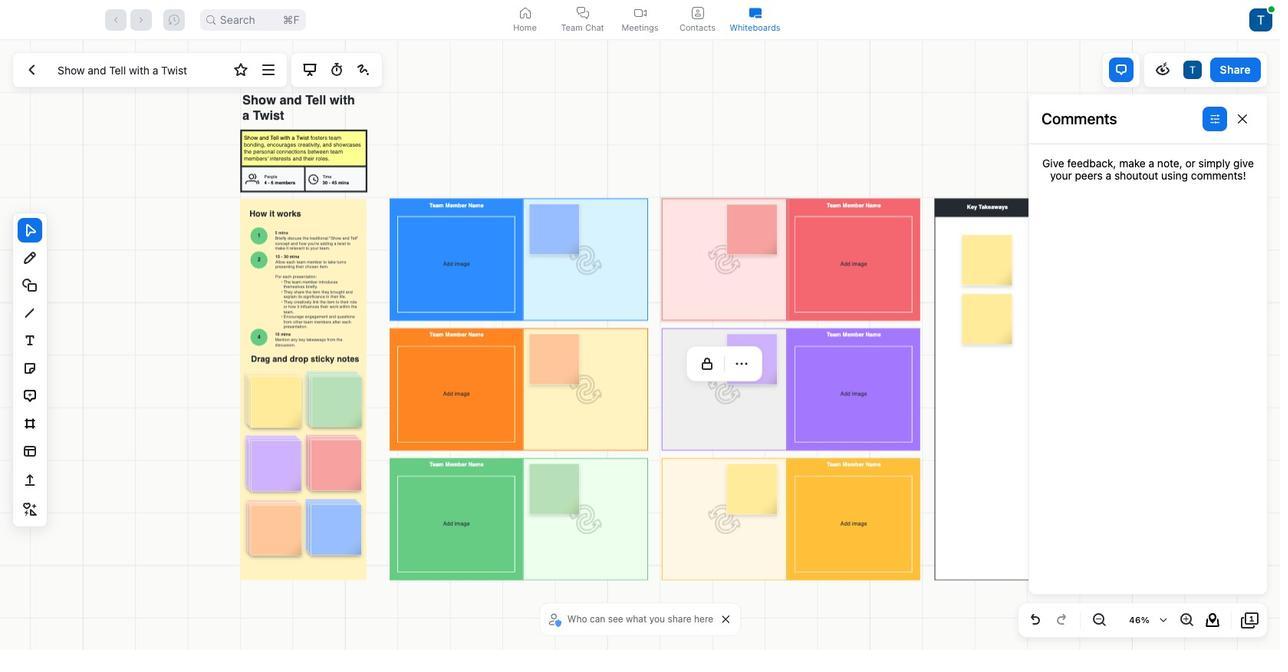 Task type: vqa. For each thing, say whether or not it's contained in the screenshot.
right :
no



Task type: describe. For each thing, give the bounding box(es) containing it.
home button
[[497, 0, 554, 39]]

whiteboard small image
[[749, 7, 762, 19]]

meetings button
[[612, 0, 669, 39]]

team chat
[[561, 22, 604, 33]]

chat
[[585, 22, 604, 33]]

avatar image
[[1250, 8, 1273, 31]]



Task type: locate. For each thing, give the bounding box(es) containing it.
team chat image
[[577, 7, 589, 19], [577, 7, 589, 19]]

meetings
[[622, 22, 659, 33]]

whiteboards button
[[727, 0, 784, 39]]

⌘f
[[283, 13, 300, 26]]

contacts
[[680, 22, 716, 33]]

whiteboards
[[730, 22, 781, 33]]

tab list containing home
[[497, 0, 784, 39]]

magnifier image
[[206, 15, 216, 24], [206, 15, 216, 24]]

video on image
[[634, 7, 647, 19], [634, 7, 647, 19]]

home small image
[[519, 7, 531, 19]]

whiteboard small image
[[749, 7, 762, 19]]

tab list
[[497, 0, 784, 39]]

search
[[220, 13, 255, 26]]

home small image
[[519, 7, 531, 19]]

team
[[561, 22, 583, 33]]

contacts button
[[669, 0, 727, 39]]

team chat button
[[554, 0, 612, 39]]

online image
[[1269, 6, 1275, 12], [1269, 6, 1275, 12]]

home
[[514, 22, 537, 33]]

profile contact image
[[692, 7, 704, 19], [692, 7, 704, 19]]



